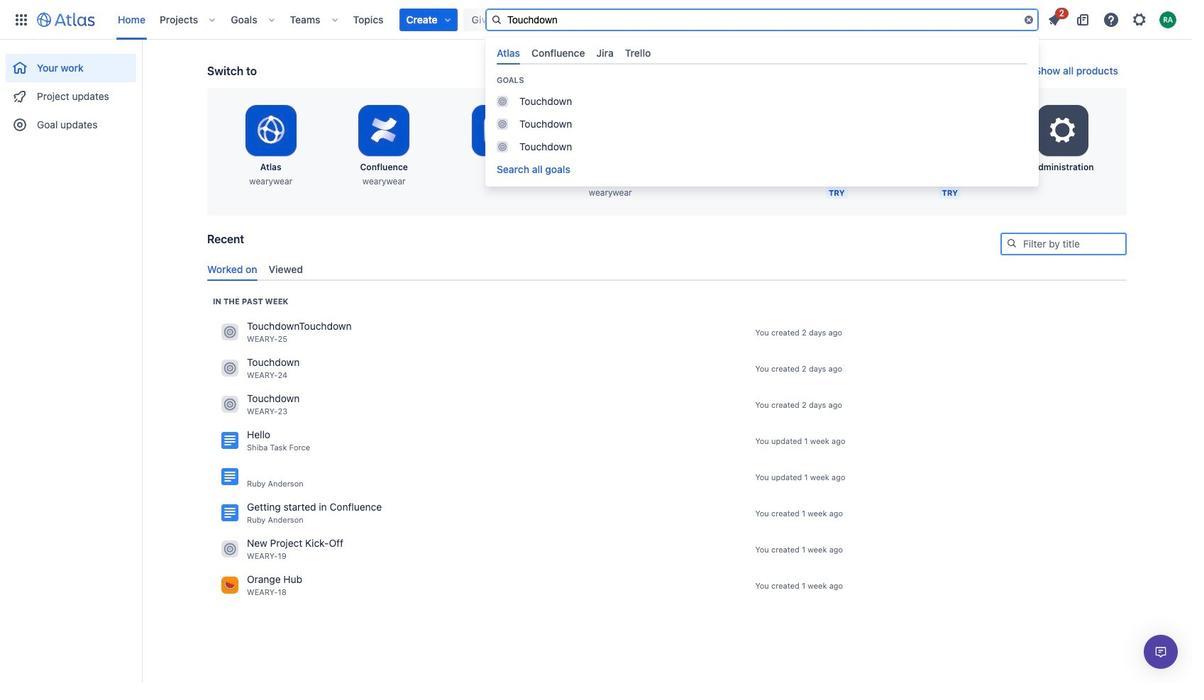 Task type: locate. For each thing, give the bounding box(es) containing it.
townsquare image
[[221, 324, 238, 341], [221, 360, 238, 377], [221, 396, 238, 413]]

settings image
[[1131, 11, 1148, 28]]

1 vertical spatial confluence image
[[221, 505, 238, 522]]

confluence image
[[221, 469, 238, 486], [221, 505, 238, 522]]

group
[[6, 40, 136, 143]]

notifications image
[[1046, 11, 1063, 28]]

2 tab from the left
[[526, 41, 591, 64]]

2 townsquare image from the top
[[221, 360, 238, 377]]

townsquare image
[[221, 541, 238, 558], [221, 577, 238, 594]]

banner
[[0, 0, 1192, 186]]

0 vertical spatial confluence image
[[221, 469, 238, 486]]

1 vertical spatial townsquare image
[[221, 360, 238, 377]]

2 vertical spatial townsquare image
[[221, 396, 238, 413]]

tab
[[491, 41, 526, 64], [526, 41, 591, 64], [591, 41, 619, 64], [619, 41, 657, 64]]

None search field
[[485, 8, 1039, 31]]

1 tab from the left
[[491, 41, 526, 64]]

heading
[[213, 296, 288, 307]]

0 vertical spatial townsquare image
[[221, 324, 238, 341]]

1 vertical spatial townsquare image
[[221, 577, 238, 594]]

1 townsquare image from the top
[[221, 324, 238, 341]]

confluence image
[[221, 432, 238, 449]]

1 confluence image from the top
[[221, 469, 238, 486]]

tab list
[[491, 41, 1033, 64], [202, 257, 1132, 281]]

0 vertical spatial townsquare image
[[221, 541, 238, 558]]



Task type: describe. For each thing, give the bounding box(es) containing it.
search image
[[491, 14, 502, 25]]

0 vertical spatial tab list
[[491, 41, 1033, 64]]

4 tab from the left
[[619, 41, 657, 64]]

settings image
[[1046, 114, 1080, 148]]

search image
[[1006, 238, 1018, 249]]

switch to... image
[[13, 11, 30, 28]]

help image
[[1103, 11, 1120, 28]]

account image
[[1159, 11, 1176, 28]]

3 tab from the left
[[591, 41, 619, 64]]

3 townsquare image from the top
[[221, 396, 238, 413]]

1 vertical spatial tab list
[[202, 257, 1132, 281]]

top element
[[9, 0, 897, 39]]

Search Atlas field
[[485, 8, 1039, 31]]

2 confluence image from the top
[[221, 505, 238, 522]]

Filter by title field
[[1002, 234, 1125, 254]]

1 townsquare image from the top
[[221, 541, 238, 558]]

clear search session image
[[1023, 14, 1035, 25]]

2 townsquare image from the top
[[221, 577, 238, 594]]



Task type: vqa. For each thing, say whether or not it's contained in the screenshot.
Display as list icon
no



